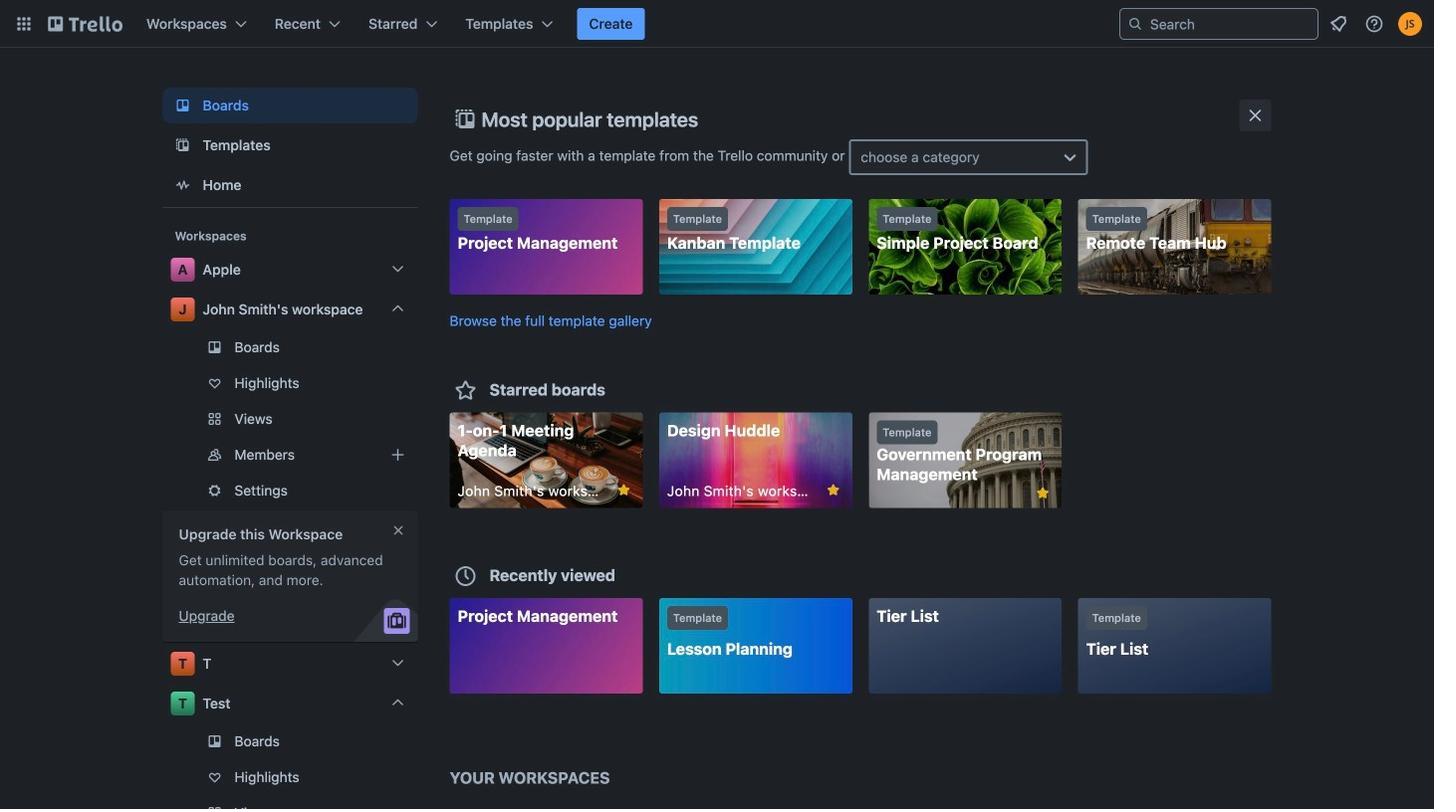 Task type: describe. For each thing, give the bounding box(es) containing it.
Search field
[[1143, 10, 1318, 38]]

0 notifications image
[[1327, 12, 1351, 36]]

primary element
[[0, 0, 1434, 48]]

search image
[[1128, 16, 1143, 32]]

template board image
[[171, 133, 195, 157]]

john smith (johnsmith38824343) image
[[1398, 12, 1422, 36]]

back to home image
[[48, 8, 123, 40]]

home image
[[171, 173, 195, 197]]



Task type: vqa. For each thing, say whether or not it's contained in the screenshot.
top the Team
no



Task type: locate. For each thing, give the bounding box(es) containing it.
open information menu image
[[1365, 14, 1385, 34]]

2 click to unstar this board. it will be removed from your starred list. image from the left
[[824, 482, 842, 500]]

add image
[[386, 443, 410, 467]]

click to unstar this board. it will be removed from your starred list. image
[[615, 482, 633, 500], [824, 482, 842, 500]]

board image
[[171, 94, 195, 118]]

1 horizontal spatial click to unstar this board. it will be removed from your starred list. image
[[824, 482, 842, 500]]

0 horizontal spatial click to unstar this board. it will be removed from your starred list. image
[[615, 482, 633, 500]]

1 click to unstar this board. it will be removed from your starred list. image from the left
[[615, 482, 633, 500]]



